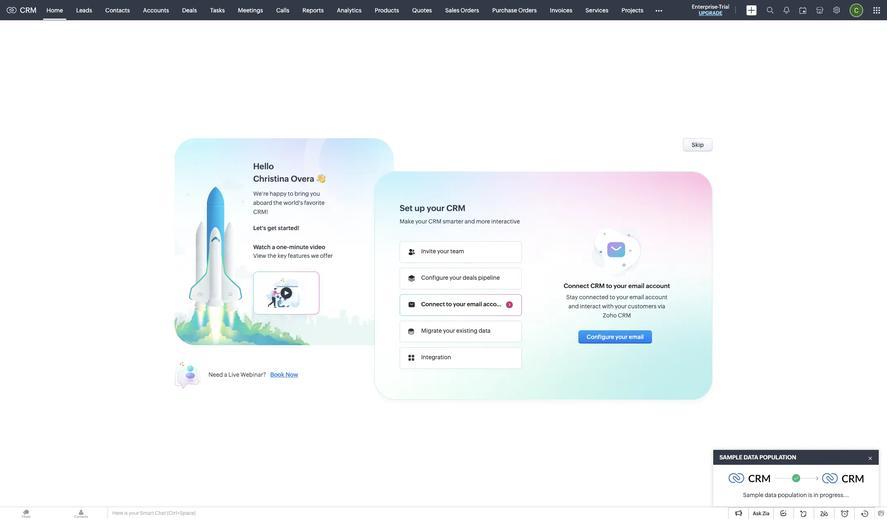 Task type: describe. For each thing, give the bounding box(es) containing it.
deals
[[463, 275, 477, 281]]

signals image
[[784, 7, 790, 14]]

set
[[400, 203, 413, 213]]

calls
[[276, 7, 290, 13]]

sample for sample data population is in progress...
[[744, 492, 764, 499]]

accounts
[[143, 7, 169, 13]]

your right 'up'
[[427, 203, 445, 213]]

get
[[268, 225, 277, 231]]

customers
[[629, 303, 657, 310]]

we're
[[253, 190, 269, 197]]

tasks link
[[204, 0, 232, 20]]

interactive
[[492, 218, 520, 225]]

products link
[[368, 0, 406, 20]]

contacts image
[[55, 508, 107, 519]]

a for live
[[224, 371, 227, 378]]

deals
[[182, 7, 197, 13]]

contacts
[[105, 7, 130, 13]]

your inside configure your email button
[[616, 334, 628, 340]]

up
[[415, 203, 425, 213]]

email inside stay connected to your email account and interact with your customers via zoho crm
[[630, 294, 645, 301]]

Other Modules field
[[651, 4, 668, 17]]

interact
[[580, 303, 601, 310]]

1 horizontal spatial data
[[765, 492, 777, 499]]

your down connect crm to your email account
[[617, 294, 629, 301]]

started!
[[278, 225, 300, 231]]

live
[[229, 371, 239, 378]]

crm up 'connected'
[[591, 282, 605, 289]]

sample data population
[[720, 454, 797, 461]]

video
[[310, 244, 325, 251]]

smarter
[[443, 218, 464, 225]]

purchase orders link
[[486, 0, 544, 20]]

sales orders
[[446, 7, 479, 13]]

zia
[[763, 511, 770, 517]]

trial
[[719, 4, 730, 10]]

christina
[[253, 174, 289, 183]]

minute
[[289, 244, 309, 251]]

0 horizontal spatial is
[[124, 511, 128, 516]]

configure your deals pipeline
[[422, 275, 500, 281]]

crm up smarter
[[447, 203, 466, 213]]

bring
[[295, 190, 309, 197]]

pipeline
[[479, 275, 500, 281]]

existing
[[457, 328, 478, 334]]

crm!
[[253, 209, 268, 215]]

via
[[658, 303, 666, 310]]

analytics link
[[331, 0, 368, 20]]

one-
[[277, 244, 289, 251]]

webinar?
[[241, 371, 266, 378]]

to for happy
[[288, 190, 294, 197]]

connect for connect to your email account
[[422, 301, 445, 308]]

let's get started!
[[253, 225, 300, 231]]

your left team
[[438, 248, 450, 255]]

calls link
[[270, 0, 296, 20]]

invite
[[422, 248, 436, 255]]

leads link
[[70, 0, 99, 20]]

world's
[[284, 200, 303, 206]]

make
[[400, 218, 414, 225]]

leads
[[76, 7, 92, 13]]

connect to your email account
[[422, 301, 506, 308]]

meetings link
[[232, 0, 270, 20]]

connect crm to your email account
[[564, 282, 671, 289]]

crm image
[[823, 473, 864, 483]]

set up your crm
[[400, 203, 466, 213]]

connect for connect crm to your email account
[[564, 282, 590, 289]]

with
[[602, 303, 614, 310]]

reports
[[303, 7, 324, 13]]

skip button
[[684, 138, 713, 151]]

search image
[[767, 7, 774, 14]]

to for crm
[[607, 282, 613, 289]]

calendar image
[[800, 7, 807, 13]]

migrate
[[422, 328, 442, 334]]

more
[[476, 218, 491, 225]]

your right migrate
[[443, 328, 455, 334]]

meetings
[[238, 7, 263, 13]]

stay connected to your email account and interact with your customers via zoho crm
[[567, 294, 668, 319]]

services
[[586, 7, 609, 13]]

stay
[[567, 294, 578, 301]]

watch a one-minute video view the key features we offer
[[253, 244, 333, 259]]

migrate your existing data
[[422, 328, 491, 334]]

home link
[[40, 0, 70, 20]]

ask
[[753, 511, 762, 517]]

crm link
[[7, 6, 37, 14]]

a for one-
[[272, 244, 275, 251]]

configure for configure your deals pipeline
[[422, 275, 449, 281]]

and inside stay connected to your email account and interact with your customers via zoho crm
[[569, 303, 579, 310]]

watch
[[253, 244, 271, 251]]

book now link
[[266, 371, 298, 378]]

0 vertical spatial is
[[809, 492, 813, 499]]

here
[[112, 511, 123, 516]]



Task type: vqa. For each thing, say whether or not it's contained in the screenshot.
the set up your crm
yes



Task type: locate. For each thing, give the bounding box(es) containing it.
skip
[[692, 141, 704, 148]]

key
[[278, 253, 287, 259]]

services link
[[579, 0, 616, 20]]

to inside stay connected to your email account and interact with your customers via zoho crm
[[610, 294, 616, 301]]

happy
[[270, 190, 287, 197]]

1 horizontal spatial a
[[272, 244, 275, 251]]

the for key
[[268, 253, 277, 259]]

connect up stay
[[564, 282, 590, 289]]

in
[[814, 492, 819, 499]]

orders
[[461, 7, 479, 13], [519, 7, 537, 13]]

crm inside stay connected to your email account and interact with your customers via zoho crm
[[618, 312, 631, 319]]

the for world's
[[274, 200, 282, 206]]

your up stay connected to your email account and interact with your customers via zoho crm
[[614, 282, 627, 289]]

the inside watch a one-minute video view the key features we offer
[[268, 253, 277, 259]]

1 horizontal spatial is
[[809, 492, 813, 499]]

create menu image
[[747, 5, 757, 15]]

enterprise-trial upgrade
[[692, 4, 730, 16]]

0 vertical spatial account
[[646, 282, 671, 289]]

data up zia
[[765, 492, 777, 499]]

invite your team
[[422, 248, 465, 255]]

0 vertical spatial connect
[[564, 282, 590, 289]]

reports link
[[296, 0, 331, 20]]

quotes
[[413, 7, 432, 13]]

to up with
[[610, 294, 616, 301]]

your down configure your deals pipeline
[[453, 301, 466, 308]]

email inside configure your email button
[[629, 334, 644, 340]]

overa
[[291, 174, 315, 183]]

and down stay
[[569, 303, 579, 310]]

account for connect crm to your email account
[[646, 282, 671, 289]]

here is your smart chat (ctrl+space)
[[112, 511, 196, 516]]

aboard
[[253, 200, 272, 206]]

need a live webinar? book now
[[209, 371, 298, 378]]

sample
[[720, 454, 743, 461], [744, 492, 764, 499]]

to for connected
[[610, 294, 616, 301]]

crm left home link
[[20, 6, 37, 14]]

signals element
[[779, 0, 795, 20]]

crm right the zoho on the bottom of the page
[[618, 312, 631, 319]]

0 horizontal spatial and
[[465, 218, 475, 225]]

projects link
[[616, 0, 651, 20]]

sample up the ask
[[744, 492, 764, 499]]

accounts link
[[137, 0, 176, 20]]

orders right sales
[[461, 7, 479, 13]]

is
[[809, 492, 813, 499], [124, 511, 128, 516]]

ask zia
[[753, 511, 770, 517]]

progress...
[[820, 492, 850, 499]]

the
[[274, 200, 282, 206], [268, 253, 277, 259]]

upgrade
[[699, 10, 723, 16]]

sales orders link
[[439, 0, 486, 20]]

1 horizontal spatial sample
[[744, 492, 764, 499]]

to
[[288, 190, 294, 197], [607, 282, 613, 289], [610, 294, 616, 301], [447, 301, 452, 308]]

deals link
[[176, 0, 204, 20]]

your right with
[[615, 303, 627, 310]]

features
[[288, 253, 310, 259]]

create menu element
[[742, 0, 762, 20]]

1 vertical spatial account
[[646, 294, 668, 301]]

favorite
[[304, 200, 325, 206]]

a left one-
[[272, 244, 275, 251]]

to up migrate your existing data
[[447, 301, 452, 308]]

sales
[[446, 7, 460, 13]]

0 vertical spatial configure
[[422, 275, 449, 281]]

smart
[[140, 511, 154, 516]]

1 orders from the left
[[461, 7, 479, 13]]

the down happy at top left
[[274, 200, 282, 206]]

to up 'world's'
[[288, 190, 294, 197]]

to inside we're happy to bring you aboard the world's favorite crm!
[[288, 190, 294, 197]]

(ctrl+space)
[[167, 511, 196, 516]]

configure your email button
[[579, 330, 653, 344]]

configure down invite
[[422, 275, 449, 281]]

a inside watch a one-minute video view the key features we offer
[[272, 244, 275, 251]]

0 horizontal spatial sample
[[720, 454, 743, 461]]

and
[[465, 218, 475, 225], [569, 303, 579, 310]]

you
[[310, 190, 320, 197]]

let's
[[253, 225, 266, 231]]

0 horizontal spatial data
[[479, 328, 491, 334]]

1 vertical spatial the
[[268, 253, 277, 259]]

1 vertical spatial connect
[[422, 301, 445, 308]]

2 vertical spatial account
[[484, 301, 506, 308]]

data
[[744, 454, 759, 461]]

account inside stay connected to your email account and interact with your customers via zoho crm
[[646, 294, 668, 301]]

1 vertical spatial and
[[569, 303, 579, 310]]

configure
[[422, 275, 449, 281], [587, 334, 615, 340]]

1 vertical spatial a
[[224, 371, 227, 378]]

hello
[[253, 161, 274, 171]]

1 horizontal spatial configure
[[587, 334, 615, 340]]

offer
[[320, 253, 333, 259]]

0 vertical spatial data
[[479, 328, 491, 334]]

1 vertical spatial is
[[124, 511, 128, 516]]

integration
[[422, 354, 451, 361]]

your down the zoho on the bottom of the page
[[616, 334, 628, 340]]

configure for configure your email
[[587, 334, 615, 340]]

orders for sales orders
[[461, 7, 479, 13]]

sample data population is in progress...
[[744, 492, 850, 499]]

your left smart
[[129, 511, 139, 516]]

invoices link
[[544, 0, 579, 20]]

we
[[311, 253, 319, 259]]

the left key
[[268, 253, 277, 259]]

orders for purchase orders
[[519, 7, 537, 13]]

1 horizontal spatial and
[[569, 303, 579, 310]]

1 vertical spatial data
[[765, 492, 777, 499]]

configure inside button
[[587, 334, 615, 340]]

hello christina overa
[[253, 161, 315, 183]]

purchase
[[493, 7, 518, 13]]

a
[[272, 244, 275, 251], [224, 371, 227, 378]]

1 horizontal spatial orders
[[519, 7, 537, 13]]

connect up migrate
[[422, 301, 445, 308]]

chat
[[155, 511, 166, 516]]

sample for sample data population
[[720, 454, 743, 461]]

0 vertical spatial a
[[272, 244, 275, 251]]

account for stay connected to your email account and interact with your customers via zoho crm
[[646, 294, 668, 301]]

sample left data
[[720, 454, 743, 461]]

data right existing
[[479, 328, 491, 334]]

enterprise-
[[692, 4, 720, 10]]

to up 'connected'
[[607, 282, 613, 289]]

products
[[375, 7, 399, 13]]

0 horizontal spatial a
[[224, 371, 227, 378]]

crm down set up your crm
[[429, 218, 442, 225]]

view
[[253, 253, 267, 259]]

0 vertical spatial the
[[274, 200, 282, 206]]

0 horizontal spatial orders
[[461, 7, 479, 13]]

connected
[[580, 294, 609, 301]]

zoho
[[603, 312, 617, 319]]

invoices
[[550, 7, 573, 13]]

is left in
[[809, 492, 813, 499]]

profile element
[[846, 0, 869, 20]]

crm
[[20, 6, 37, 14], [447, 203, 466, 213], [429, 218, 442, 225], [591, 282, 605, 289], [618, 312, 631, 319]]

search element
[[762, 0, 779, 20]]

team
[[451, 248, 465, 255]]

1 vertical spatial configure
[[587, 334, 615, 340]]

a left live
[[224, 371, 227, 378]]

book
[[270, 371, 285, 378]]

0 horizontal spatial configure
[[422, 275, 449, 281]]

tasks
[[210, 7, 225, 13]]

0 vertical spatial and
[[465, 218, 475, 225]]

we're happy to bring you aboard the world's favorite crm!
[[253, 190, 325, 215]]

1 vertical spatial sample
[[744, 492, 764, 499]]

0 horizontal spatial connect
[[422, 301, 445, 308]]

chats image
[[0, 508, 52, 519]]

0 vertical spatial sample
[[720, 454, 743, 461]]

quotes link
[[406, 0, 439, 20]]

2 orders from the left
[[519, 7, 537, 13]]

purchase orders
[[493, 7, 537, 13]]

1 horizontal spatial connect
[[564, 282, 590, 289]]

orders right the purchase
[[519, 7, 537, 13]]

your
[[427, 203, 445, 213], [416, 218, 428, 225], [438, 248, 450, 255], [450, 275, 462, 281], [614, 282, 627, 289], [617, 294, 629, 301], [453, 301, 466, 308], [615, 303, 627, 310], [443, 328, 455, 334], [616, 334, 628, 340], [129, 511, 139, 516]]

connect
[[564, 282, 590, 289], [422, 301, 445, 308]]

contacts link
[[99, 0, 137, 20]]

profile image
[[851, 4, 864, 17]]

projects
[[622, 7, 644, 13]]

configure down the zoho on the bottom of the page
[[587, 334, 615, 340]]

population
[[778, 492, 808, 499]]

is right here
[[124, 511, 128, 516]]

configure your email
[[587, 334, 644, 340]]

your left deals
[[450, 275, 462, 281]]

and left more
[[465, 218, 475, 225]]

your down 'up'
[[416, 218, 428, 225]]

need
[[209, 371, 223, 378]]

the inside we're happy to bring you aboard the world's favorite crm!
[[274, 200, 282, 206]]



